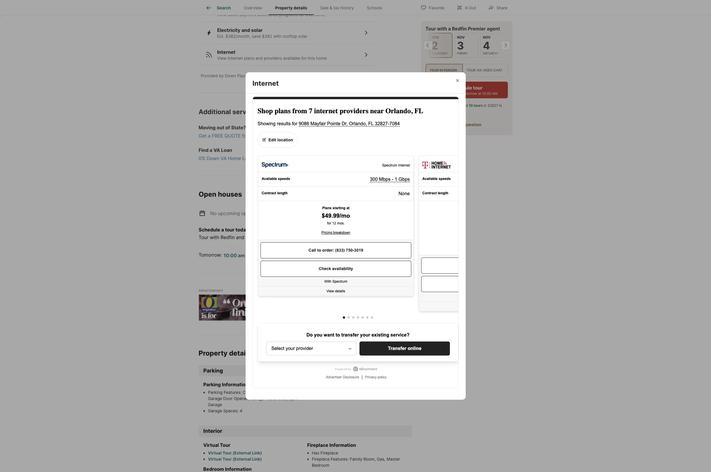 Task type: locate. For each thing, give the bounding box(es) containing it.
interior
[[204, 428, 222, 435]]

1 vertical spatial down
[[225, 73, 236, 78]]

this inside 'internet view internet plans and providers available for this home'
[[308, 56, 315, 61]]

get down moving
[[199, 133, 207, 139]]

fireplace for information
[[308, 443, 329, 449]]

1 (external from the top
[[233, 451, 251, 456]]

1 horizontal spatial get
[[258, 156, 266, 162]]

0 vertical spatial down
[[217, 6, 230, 11]]

has inside fireplace information has fireplace
[[312, 451, 320, 456]]

1 horizontal spatial your
[[344, 235, 354, 241]]

0 vertical spatial virtual tour (external link) link
[[208, 451, 262, 456]]

1 vertical spatial fireplace
[[321, 451, 339, 456]]

houses right open
[[254, 211, 270, 217]]

resource,
[[255, 73, 275, 78]]

a inside the moving out of state? get a free quote for your long distance move from u-pack!
[[208, 133, 211, 139]]

bedroom
[[312, 463, 330, 468], [204, 467, 224, 473]]

services
[[233, 108, 260, 116]]

nov inside 'nov 2 thursday'
[[432, 35, 440, 40]]

virtual
[[204, 443, 219, 449], [208, 451, 222, 456], [208, 457, 222, 462]]

0 horizontal spatial redfin
[[221, 235, 235, 241]]

10:00 right tomorrow:
[[224, 253, 237, 259]]

agents up 30
[[451, 104, 462, 108]]

0 vertical spatial property
[[275, 5, 293, 10]]

no upcoming open houses
[[211, 211, 270, 217]]

video
[[483, 68, 493, 73]]

2 vertical spatial internet
[[253, 79, 279, 88]]

redfin agents led 10 tours in 32827
[[439, 104, 499, 108]]

bedroom down virtual tour virtual tour (external link) virtual tour (external link)
[[204, 467, 224, 473]]

parking
[[204, 368, 223, 374], [204, 382, 221, 388], [208, 390, 223, 395]]

0 horizontal spatial houses
[[218, 191, 242, 199]]

tour
[[426, 26, 436, 32], [430, 68, 439, 73], [467, 68, 476, 73], [199, 235, 209, 241], [220, 443, 231, 449], [223, 451, 232, 456], [223, 457, 232, 462]]

tour left today
[[225, 227, 235, 233]]

and inside electricity and solar est. $382/month, save                  $382 with rooftop solar
[[242, 27, 250, 33]]

(external
[[233, 451, 251, 456], [233, 457, 251, 462]]

driveway, up faces
[[259, 390, 278, 395]]

am
[[238, 253, 245, 259], [267, 253, 274, 259]]

1 pm from the left
[[296, 253, 303, 259]]

down up down
[[217, 6, 230, 11]]

and down today
[[236, 235, 245, 241]]

features: down fireplace information has fireplace
[[331, 457, 349, 462]]

for right available
[[302, 56, 307, 61]]

your left long
[[250, 133, 260, 139]]

quote
[[268, 156, 281, 162]]

bedroom down fireplace features:
[[312, 463, 330, 468]]

question
[[464, 122, 482, 127]]

2 vertical spatial redfin
[[221, 235, 235, 241]]

1 vertical spatial view
[[217, 56, 227, 61]]

available
[[284, 56, 300, 61]]

1 horizontal spatial houses
[[254, 211, 270, 217]]

view inside 'internet view internet plans and providers available for this home'
[[217, 56, 227, 61]]

more
[[365, 253, 377, 259]]

down right by
[[225, 73, 236, 78]]

1 vertical spatial agents
[[270, 235, 285, 241]]

1 virtual tour (external link) link from the top
[[208, 451, 262, 456]]

with right $382
[[274, 34, 282, 39]]

view down "search"
[[217, 12, 227, 17]]

information for parking information
[[222, 382, 249, 388]]

home
[[228, 156, 241, 162]]

0 vertical spatial get
[[199, 133, 207, 139]]

allconnect
[[303, 73, 324, 78]]

0 horizontal spatial advertisement
[[199, 289, 223, 293]]

0 vertical spatial view
[[217, 12, 227, 17]]

1 vertical spatial get
[[258, 156, 266, 162]]

in right tours
[[484, 104, 487, 108]]

2 • from the left
[[276, 252, 279, 258]]

0 vertical spatial agents
[[451, 104, 462, 108]]

2 horizontal spatial redfin
[[452, 26, 467, 32]]

10
[[469, 104, 473, 108]]

premier
[[468, 26, 486, 32]]

schedule for tomorrow
[[451, 85, 473, 91]]

0 horizontal spatial with
[[210, 235, 220, 241]]

driveway, up split
[[279, 390, 298, 395]]

pm right 2:00
[[349, 253, 357, 259]]

schedule up tomorrow
[[451, 85, 473, 91]]

tab list
[[199, 0, 394, 15]]

this
[[306, 12, 313, 17], [308, 56, 315, 61]]

moving
[[199, 125, 216, 131]]

1 horizontal spatial with
[[274, 34, 282, 39]]

upcoming
[[218, 211, 240, 217]]

2 vertical spatial down
[[207, 156, 220, 162]]

nov down tour with a redfin premier agent
[[458, 35, 465, 40]]

1 nov from the left
[[432, 35, 440, 40]]

solar up save
[[251, 27, 263, 33]]

mayfair
[[284, 350, 308, 358]]

1 horizontal spatial pm
[[322, 253, 329, 259]]

door
[[223, 397, 233, 401]]

tour inside schedule a tour today tour with redfin and one of our agents will be there to answer all your questions.
[[199, 235, 209, 241]]

parking for parking information
[[204, 382, 221, 388]]

0 horizontal spatial bedroom
[[204, 467, 224, 473]]

this left home
[[308, 56, 315, 61]]

split
[[289, 397, 298, 401]]

distance
[[272, 133, 291, 139]]

• left more
[[359, 252, 362, 258]]

in left person
[[440, 68, 443, 73]]

1 vertical spatial virtual tour (external link) link
[[208, 457, 262, 462]]

1 vertical spatial solar
[[298, 34, 308, 39]]

tours
[[474, 104, 483, 108]]

and right plans
[[256, 56, 263, 61]]

parking down parking information
[[208, 390, 223, 395]]

am left 11:00
[[238, 253, 245, 259]]

1 vertical spatial houses
[[254, 211, 270, 217]]

internet left plans
[[228, 56, 243, 61]]

0 horizontal spatial of
[[226, 125, 230, 131]]

fireplace information has fireplace
[[308, 443, 356, 456]]

details for property details
[[294, 5, 308, 10]]

0 vertical spatial link)
[[252, 451, 262, 456]]

u-
[[317, 133, 322, 139]]

1 horizontal spatial 4
[[483, 39, 491, 52]]

1 horizontal spatial details
[[294, 5, 308, 10]]

1 vertical spatial va
[[221, 156, 227, 162]]

4 right spaces:
[[240, 409, 243, 414]]

garage
[[321, 388, 335, 393], [208, 397, 222, 401], [250, 397, 264, 401], [208, 403, 222, 408], [208, 409, 222, 414]]

assistance down overview
[[258, 12, 278, 17]]

0 horizontal spatial am
[[238, 253, 245, 259]]

schools
[[367, 5, 383, 10]]

features: for bedroom
[[331, 457, 349, 462]]

solar right the rooftop
[[298, 34, 308, 39]]

0 vertical spatial parking
[[204, 368, 223, 374]]

agents left 'will'
[[270, 235, 285, 241]]

0 horizontal spatial pm
[[296, 253, 303, 259]]

circular
[[243, 390, 258, 395]]

0 vertical spatial assistance
[[253, 6, 278, 11]]

down
[[228, 12, 239, 17]]

property inside property details tab
[[275, 5, 293, 10]]

1 vertical spatial property
[[199, 350, 228, 358]]

internet down resource,
[[253, 79, 279, 88]]

2 view from the top
[[217, 56, 227, 61]]

in
[[440, 68, 443, 73], [484, 104, 487, 108], [500, 104, 503, 108]]

overview tab
[[238, 1, 269, 15]]

information down virtual tour virtual tour (external link) virtual tour (external link)
[[225, 467, 252, 473]]

1 vertical spatial information
[[330, 443, 356, 449]]

redfin up nov 3 friday in the top right of the page
[[452, 26, 467, 32]]

nov for 4
[[483, 35, 491, 40]]

0 vertical spatial va
[[214, 148, 220, 153]]

va left the loan
[[214, 148, 220, 153]]

and up $382/month,
[[242, 27, 250, 33]]

0 vertical spatial 4
[[483, 39, 491, 52]]

0 horizontal spatial 4
[[240, 409, 243, 414]]

home.
[[314, 12, 326, 17]]

no
[[211, 211, 217, 217]]

parking for parking features:
[[208, 390, 223, 395]]

1 vertical spatial 4
[[240, 409, 243, 414]]

schedule inside schedule tour next available: tomorrow at 10:00 am
[[451, 85, 473, 91]]

1 horizontal spatial redfin
[[439, 104, 450, 108]]

out
[[217, 125, 225, 131]]

0 vertical spatial fireplace
[[308, 443, 329, 449]]

driveway,
[[259, 390, 278, 395], [279, 390, 298, 395]]

1 vertical spatial details
[[229, 350, 252, 358]]

with inside electricity and solar est. $382/month, save                  $382 with rooftop solar
[[274, 34, 282, 39]]

1 link) from the top
[[252, 451, 262, 456]]

electricity
[[217, 27, 241, 33]]

1 horizontal spatial property
[[275, 5, 293, 10]]

will
[[286, 235, 293, 241]]

information for fireplace information has fireplace
[[330, 443, 356, 449]]

with up 'nov 2 thursday' at the right of the page
[[438, 26, 448, 32]]

1 horizontal spatial schedule
[[451, 85, 473, 91]]

0 horizontal spatial features:
[[224, 390, 242, 395]]

details inside tab
[[294, 5, 308, 10]]

information inside fireplace information has fireplace
[[330, 443, 356, 449]]

1 vertical spatial has
[[312, 451, 320, 456]]

with
[[438, 26, 448, 32], [274, 34, 282, 39], [210, 235, 220, 241]]

via
[[477, 68, 482, 73]]

2 vertical spatial parking
[[208, 390, 223, 395]]

electricity and solar est. $382/month, save                  $382 with rooftop solar
[[217, 27, 308, 39]]

view up by
[[217, 56, 227, 61]]

2 vertical spatial with
[[210, 235, 220, 241]]

information up fireplace features:
[[330, 443, 356, 449]]

nov inside nov 3 friday
[[458, 35, 465, 40]]

property for property details
[[275, 5, 293, 10]]

link)
[[252, 451, 262, 456], [252, 457, 262, 462]]

and right wattbuy,
[[294, 73, 302, 78]]

4 inside the nov 4 saturday
[[483, 39, 491, 52]]

down inside find a va loan 0% down va home loans: get quote
[[207, 156, 220, 162]]

0 vertical spatial redfin
[[452, 26, 467, 32]]

view inside down payment assistance view down payment assistance programs for this home.
[[217, 12, 227, 17]]

1 vertical spatial with
[[274, 34, 282, 39]]

2 virtual tour (external link) link from the top
[[208, 457, 262, 462]]

previous image
[[424, 41, 433, 50]]

0 vertical spatial your
[[250, 133, 260, 139]]

2 pm from the left
[[322, 253, 329, 259]]

2 horizontal spatial with
[[438, 26, 448, 32]]

parking up 'parking features:' on the bottom of page
[[204, 382, 221, 388]]

times
[[378, 253, 390, 259]]

view
[[217, 12, 227, 17], [217, 56, 227, 61]]

0 horizontal spatial nov
[[432, 35, 440, 40]]

plans
[[244, 56, 255, 61]]

0 horizontal spatial details
[[229, 350, 252, 358]]

3 nov from the left
[[483, 35, 491, 40]]

nov for 3
[[458, 35, 465, 40]]

one
[[246, 235, 254, 241]]

1 horizontal spatial bedroom
[[312, 463, 330, 468]]

agent
[[487, 26, 501, 32]]

redfin
[[452, 26, 467, 32], [439, 104, 450, 108], [221, 235, 235, 241]]

a for find a va loan 0% down va home loans: get quote
[[210, 148, 213, 153]]

$382
[[262, 34, 272, 39]]

list box
[[426, 64, 508, 77]]

0 vertical spatial (external
[[233, 451, 251, 456]]

1 vertical spatial features:
[[331, 457, 349, 462]]

1 horizontal spatial tour
[[474, 85, 483, 91]]

tab list containing search
[[199, 0, 394, 15]]

• left 12:00
[[276, 252, 279, 258]]

redfin up the
[[439, 104, 450, 108]]

favorite
[[429, 5, 445, 10]]

1 vertical spatial 10:00
[[224, 253, 237, 259]]

your right 'all'
[[344, 235, 354, 241]]

0 horizontal spatial property
[[199, 350, 228, 358]]

for down the property details
[[299, 12, 305, 17]]

with up tomorrow:
[[210, 235, 220, 241]]

None button
[[430, 33, 453, 58], [455, 33, 479, 58], [481, 33, 505, 58], [430, 33, 453, 58], [455, 33, 479, 58], [481, 33, 505, 58]]

tour inside schedule tour next available: tomorrow at 10:00 am
[[474, 85, 483, 91]]

pm
[[296, 253, 303, 259], [322, 253, 329, 259], [349, 253, 357, 259]]

features: up door
[[224, 390, 242, 395]]

in right 32827
[[500, 104, 503, 108]]

information up 'parking features:' on the bottom of page
[[222, 382, 249, 388]]

1 horizontal spatial nov
[[458, 35, 465, 40]]

1 horizontal spatial driveway,
[[279, 390, 298, 395]]

1 vertical spatial assistance
[[258, 12, 278, 17]]

1 vertical spatial parking
[[204, 382, 221, 388]]

• left the '1:00'
[[306, 252, 308, 258]]

property
[[275, 5, 293, 10], [199, 350, 228, 358]]

2 has from the top
[[312, 451, 320, 456]]

down right 0%
[[207, 156, 220, 162]]

1 horizontal spatial advertisement
[[356, 126, 380, 131]]

4
[[483, 39, 491, 52], [240, 409, 243, 414]]

1 horizontal spatial features:
[[331, 457, 349, 462]]

schools tab
[[361, 1, 389, 15]]

internet down est.
[[217, 49, 236, 55]]

provided
[[201, 73, 218, 78]]

room,
[[364, 457, 376, 462]]

save
[[252, 34, 261, 39]]

of left our
[[256, 235, 260, 241]]

pm right 12:00
[[296, 253, 303, 259]]

1 vertical spatial (external
[[233, 457, 251, 462]]

2 nov from the left
[[458, 35, 465, 40]]

va down the loan
[[221, 156, 227, 162]]

at
[[479, 91, 482, 96]]

for down state?
[[242, 133, 248, 139]]

nov down agent
[[483, 35, 491, 40]]

get left quote
[[258, 156, 266, 162]]

fireplace features:
[[312, 457, 350, 462]]

a inside find a va loan 0% down va home loans: get quote
[[210, 148, 213, 153]]

0 vertical spatial details
[[294, 5, 308, 10]]

5 • from the left
[[359, 252, 362, 258]]

spaces:
[[223, 409, 239, 414]]

pm right the '1:00'
[[322, 253, 329, 259]]

0 vertical spatial information
[[222, 382, 249, 388]]

find
[[199, 148, 209, 153]]

1 horizontal spatial solar
[[298, 34, 308, 39]]

0 vertical spatial this
[[306, 12, 313, 17]]

4 down agent
[[483, 39, 491, 52]]

internet inside dialog
[[253, 79, 279, 88]]

faces
[[266, 397, 277, 401]]

• left 2:00
[[332, 252, 335, 258]]

0 horizontal spatial solar
[[251, 27, 263, 33]]

list box containing tour in person
[[426, 64, 508, 77]]

0 vertical spatial features:
[[224, 390, 242, 395]]

1 view from the top
[[217, 12, 227, 17]]

bedroom information
[[204, 467, 252, 473]]

there
[[302, 235, 313, 241]]

nov inside the nov 4 saturday
[[483, 35, 491, 40]]

circular driveway, driveway, garage door opener, garage faces side, split garage
[[208, 390, 298, 408]]

2 horizontal spatial pm
[[349, 253, 357, 259]]

0 vertical spatial internet
[[217, 49, 236, 55]]

1 vertical spatial of
[[256, 235, 260, 241]]

payment up down
[[232, 6, 252, 11]]

tour up the at
[[474, 85, 483, 91]]

payment
[[232, 6, 252, 11], [240, 12, 257, 17]]

0 horizontal spatial your
[[250, 133, 260, 139]]

search link
[[205, 4, 231, 11]]

• left 11:00
[[248, 252, 250, 258]]

down
[[217, 6, 230, 11], [225, 73, 236, 78], [207, 156, 220, 162]]

12:00 pm button
[[281, 252, 303, 260]]

1 horizontal spatial 10:00
[[483, 91, 492, 96]]

state?
[[231, 125, 246, 131]]

a inside schedule a tour today tour with redfin and one of our agents will be there to answer all your questions.
[[221, 227, 224, 233]]

am right 11:00
[[267, 253, 274, 259]]

2 vertical spatial information
[[225, 467, 252, 473]]

with inside schedule a tour today tour with redfin and one of our agents will be there to answer all your questions.
[[210, 235, 220, 241]]

of right the out at the top
[[226, 125, 230, 131]]

1 vertical spatial schedule
[[199, 227, 220, 233]]

0 horizontal spatial va
[[214, 148, 220, 153]]

schedule down no
[[199, 227, 220, 233]]

10:00 right the at
[[483, 91, 492, 96]]

0 vertical spatial virtual
[[204, 443, 219, 449]]

redfin up 10:00 am button
[[221, 235, 235, 241]]

1 vertical spatial tour
[[225, 227, 235, 233]]

houses up upcoming
[[218, 191, 242, 199]]

this left "home."
[[306, 12, 313, 17]]

has
[[312, 388, 320, 393], [312, 451, 320, 456]]

get a free quote for your long distance move from u-pack! link
[[199, 133, 416, 140]]

assistance up electricity and solar est. $382/month, save                  $382 with rooftop solar at top left
[[253, 6, 278, 11]]

payment down overview
[[240, 12, 257, 17]]

schedule inside schedule a tour today tour with redfin and one of our agents will be there to answer all your questions.
[[199, 227, 220, 233]]

2 vertical spatial fireplace
[[312, 457, 330, 462]]

parking up parking information
[[204, 368, 223, 374]]

nov up previous icon
[[432, 35, 440, 40]]

has garage
[[312, 388, 335, 393]]

1 horizontal spatial am
[[267, 253, 274, 259]]

0 vertical spatial 10:00
[[483, 91, 492, 96]]

saturday
[[483, 52, 499, 55]]

0 vertical spatial schedule
[[451, 85, 473, 91]]

details for property details for 9086 mayfair pointe dr
[[229, 350, 252, 358]]

10:00 inside tomorrow: 10:00 am • 11:00 am • 12:00 pm • 1:00 pm • 2:00 pm • more times
[[224, 253, 237, 259]]



Task type: vqa. For each thing, say whether or not it's contained in the screenshot.
MORE
yes



Task type: describe. For each thing, give the bounding box(es) containing it.
programs
[[280, 12, 298, 17]]

for inside the moving out of state? get a free quote for your long distance move from u-pack!
[[242, 133, 248, 139]]

find a va loan 0% down va home loans: get quote
[[199, 148, 281, 162]]

be
[[295, 235, 300, 241]]

1 horizontal spatial va
[[221, 156, 227, 162]]

2:00 pm button
[[337, 252, 357, 260]]

est.
[[217, 34, 225, 39]]

32827
[[488, 104, 499, 108]]

loans:
[[243, 156, 257, 162]]

internet element
[[253, 72, 286, 88]]

1 am from the left
[[238, 253, 245, 259]]

ad region
[[199, 295, 412, 321]]

opener,
[[234, 397, 249, 401]]

sale
[[321, 5, 329, 10]]

10:00 am button
[[224, 252, 245, 260]]

agents inside schedule a tour today tour with redfin and one of our agents will be there to answer all your questions.
[[270, 235, 285, 241]]

3
[[458, 39, 464, 52]]

2 (external from the top
[[233, 457, 251, 462]]

internet for internet view internet plans and providers available for this home
[[217, 49, 236, 55]]

ask
[[452, 122, 460, 127]]

in inside in the last 30 days
[[500, 104, 503, 108]]

schedule for tour
[[199, 227, 220, 233]]

10:00 inside schedule tour next available: tomorrow at 10:00 am
[[483, 91, 492, 96]]

information for bedroom information
[[225, 467, 252, 473]]

3 • from the left
[[306, 252, 308, 258]]

12:00
[[282, 253, 295, 259]]

providers
[[264, 56, 282, 61]]

am
[[493, 91, 498, 96]]

moving out of state? get a free quote for your long distance move from u-pack!
[[199, 125, 335, 139]]

&
[[330, 5, 333, 10]]

next
[[436, 91, 444, 96]]

0 horizontal spatial in
[[440, 68, 443, 73]]

0 vertical spatial solar
[[251, 27, 263, 33]]

nov for 2
[[432, 35, 440, 40]]

2 am from the left
[[267, 253, 274, 259]]

2 link) from the top
[[252, 457, 262, 462]]

tomorrow: 10:00 am • 11:00 am • 12:00 pm • 1:00 pm • 2:00 pm • more times
[[199, 252, 390, 259]]

your inside the moving out of state? get a free quote for your long distance move from u-pack!
[[250, 133, 260, 139]]

more times link
[[365, 253, 390, 259]]

home
[[316, 56, 327, 61]]

our
[[261, 235, 269, 241]]

1 has from the top
[[312, 388, 320, 393]]

1 driveway, from the left
[[259, 390, 278, 395]]

wattbuy,
[[276, 73, 293, 78]]

for left 9086
[[253, 350, 263, 358]]

for inside down payment assistance view down payment assistance programs for this home.
[[299, 12, 305, 17]]

master
[[387, 457, 401, 462]]

long
[[261, 133, 270, 139]]

$382/month,
[[226, 34, 251, 39]]

person
[[444, 68, 458, 73]]

x-out button
[[452, 1, 481, 13]]

open houses
[[199, 191, 242, 199]]

additional
[[199, 108, 231, 116]]

rooftop
[[283, 34, 297, 39]]

bedroom inside family room, gas, master bedroom
[[312, 463, 330, 468]]

tax
[[334, 5, 340, 10]]

internet for internet
[[253, 79, 279, 88]]

led
[[463, 104, 468, 108]]

parking features:
[[208, 390, 243, 395]]

1 vertical spatial virtual
[[208, 451, 222, 456]]

and inside schedule a tour today tour with redfin and one of our agents will be there to answer all your questions.
[[236, 235, 245, 241]]

2 driveway, from the left
[[279, 390, 298, 395]]

2 vertical spatial virtual
[[208, 457, 222, 462]]

virtual tour virtual tour (external link) virtual tour (external link)
[[204, 443, 262, 462]]

move
[[292, 133, 304, 139]]

1 vertical spatial payment
[[240, 12, 257, 17]]

thursday
[[432, 52, 448, 55]]

1 horizontal spatial agents
[[451, 104, 462, 108]]

and inside 'internet view internet plans and providers available for this home'
[[256, 56, 263, 61]]

9086
[[264, 350, 282, 358]]

chat
[[494, 68, 503, 73]]

redfin inside schedule a tour today tour with redfin and one of our agents will be there to answer all your questions.
[[221, 235, 235, 241]]

share button
[[484, 1, 513, 13]]

this inside down payment assistance view down payment assistance programs for this home.
[[306, 12, 313, 17]]

internet dialog
[[246, 72, 466, 400]]

loan
[[221, 148, 232, 153]]

payment
[[237, 73, 254, 78]]

schedule tour next available: tomorrow at 10:00 am
[[436, 85, 498, 96]]

4 • from the left
[[332, 252, 335, 258]]

tomorrow:
[[199, 252, 222, 258]]

0% down va home loans: get quote link
[[199, 155, 416, 162]]

in the last 30 days
[[439, 104, 503, 113]]

your inside schedule a tour today tour with redfin and one of our agents will be there to answer all your questions.
[[344, 235, 354, 241]]

out
[[470, 5, 476, 10]]

tour with a redfin premier agent
[[426, 26, 501, 32]]

garage spaces: 4
[[208, 409, 243, 414]]

0 vertical spatial advertisement
[[356, 126, 380, 131]]

provided by down payment resource, wattbuy, and allconnect
[[201, 73, 324, 78]]

3 pm from the left
[[349, 253, 357, 259]]

favorite button
[[416, 1, 450, 13]]

parking for parking
[[204, 368, 223, 374]]

0 vertical spatial payment
[[232, 6, 252, 11]]

open
[[199, 191, 217, 199]]

down inside down payment assistance view down payment assistance programs for this home.
[[217, 6, 230, 11]]

1 • from the left
[[248, 252, 250, 258]]

next image
[[501, 41, 511, 50]]

open
[[241, 211, 252, 217]]

answer
[[321, 235, 337, 241]]

get inside find a va loan 0% down va home loans: get quote
[[258, 156, 266, 162]]

property details for 9086 mayfair pointe dr
[[199, 350, 340, 358]]

search
[[217, 5, 231, 10]]

1 vertical spatial redfin
[[439, 104, 450, 108]]

free
[[212, 133, 223, 139]]

pointe
[[310, 350, 331, 358]]

family room, gas, master bedroom
[[312, 457, 401, 468]]

property details
[[275, 5, 308, 10]]

gas,
[[377, 457, 386, 462]]

1:00
[[311, 253, 321, 259]]

ask a question
[[452, 122, 482, 127]]

of inside the moving out of state? get a free quote for your long distance move from u-pack!
[[226, 125, 230, 131]]

a for ask a question
[[461, 122, 463, 127]]

0 vertical spatial houses
[[218, 191, 242, 199]]

1 vertical spatial internet
[[228, 56, 243, 61]]

features: for door
[[224, 390, 242, 395]]

x-
[[465, 5, 470, 10]]

1 horizontal spatial in
[[484, 104, 487, 108]]

today
[[236, 227, 249, 233]]

down payment assistance view down payment assistance programs for this home.
[[217, 6, 326, 17]]

tomorrow
[[461, 91, 478, 96]]

pack!
[[322, 133, 335, 139]]

a for schedule a tour today tour with redfin and one of our agents will be there to answer all your questions.
[[221, 227, 224, 233]]

fireplace for features:
[[312, 457, 330, 462]]

of inside schedule a tour today tour with redfin and one of our agents will be there to answer all your questions.
[[256, 235, 260, 241]]

sale & tax history tab
[[314, 1, 361, 15]]

by
[[219, 73, 224, 78]]

1 vertical spatial advertisement
[[199, 289, 223, 293]]

for inside 'internet view internet plans and providers available for this home'
[[302, 56, 307, 61]]

dr
[[333, 350, 340, 358]]

property for property details for 9086 mayfair pointe dr
[[199, 350, 228, 358]]

0%
[[199, 156, 206, 162]]

tour inside schedule a tour today tour with redfin and one of our agents will be there to answer all your questions.
[[225, 227, 235, 233]]

0 vertical spatial with
[[438, 26, 448, 32]]

quote
[[225, 133, 241, 139]]

nov 3 friday
[[458, 35, 468, 55]]

x-out
[[465, 5, 476, 10]]

get inside the moving out of state? get a free quote for your long distance move from u-pack!
[[199, 133, 207, 139]]

property details tab
[[269, 1, 314, 15]]



